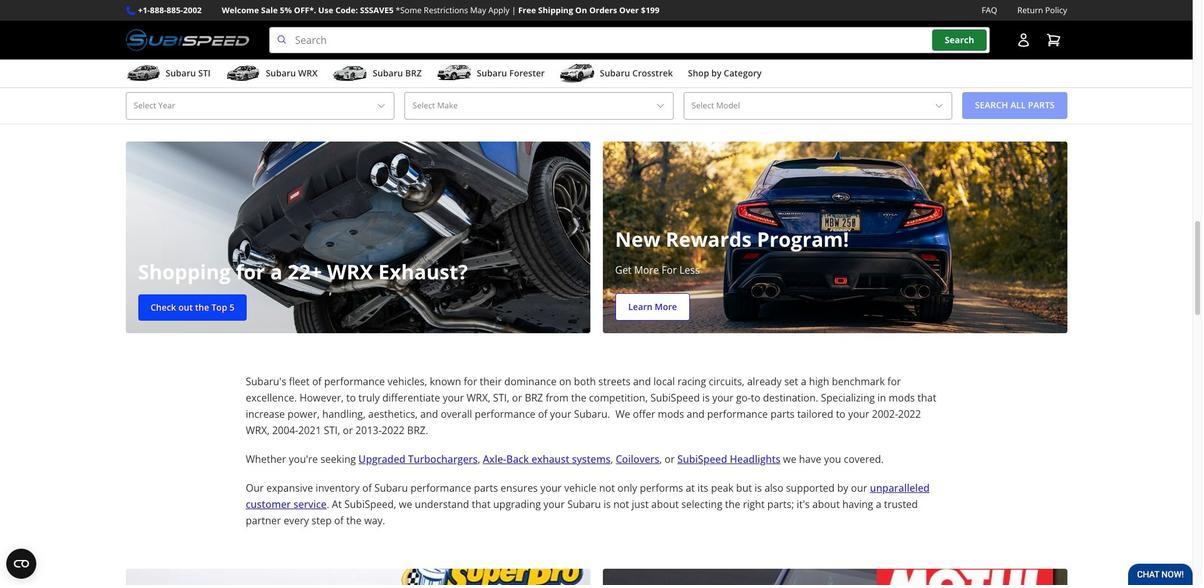 Task type: describe. For each thing, give the bounding box(es) containing it.
open widget image
[[6, 549, 36, 579]]

tomei logo image
[[850, 5, 1060, 35]]

Select Model button
[[684, 92, 953, 119]]

select year image
[[377, 101, 387, 111]]

a subaru sti thumbnail image image
[[126, 64, 161, 83]]

factionfab logo image
[[372, 63, 582, 94]]

invidia logo image
[[134, 5, 344, 35]]

subispeed logo image
[[126, 27, 249, 53]]

olm logo image
[[372, 5, 582, 35]]

grimmspeed logo image
[[134, 63, 344, 94]]

Select Year button
[[126, 92, 395, 119]]

a subaru forester thumbnail image image
[[437, 64, 472, 83]]

Select Make button
[[405, 92, 674, 119]]

a subaru wrx thumbnail image image
[[226, 64, 261, 83]]



Task type: vqa. For each thing, say whether or not it's contained in the screenshot.
the Shop
no



Task type: locate. For each thing, give the bounding box(es) containing it.
select model image
[[935, 101, 945, 111]]

a subaru brz thumbnail image image
[[333, 64, 368, 83]]

perrin logo image
[[611, 63, 821, 94]]

search input field
[[270, 27, 990, 53]]

button image
[[1016, 33, 1031, 48]]

awe tuning logo image
[[850, 63, 1060, 94]]

select make image
[[656, 101, 666, 111]]

a subaru crosstrek thumbnail image image
[[560, 64, 595, 83]]

subispeed logo image
[[611, 5, 821, 35]]



